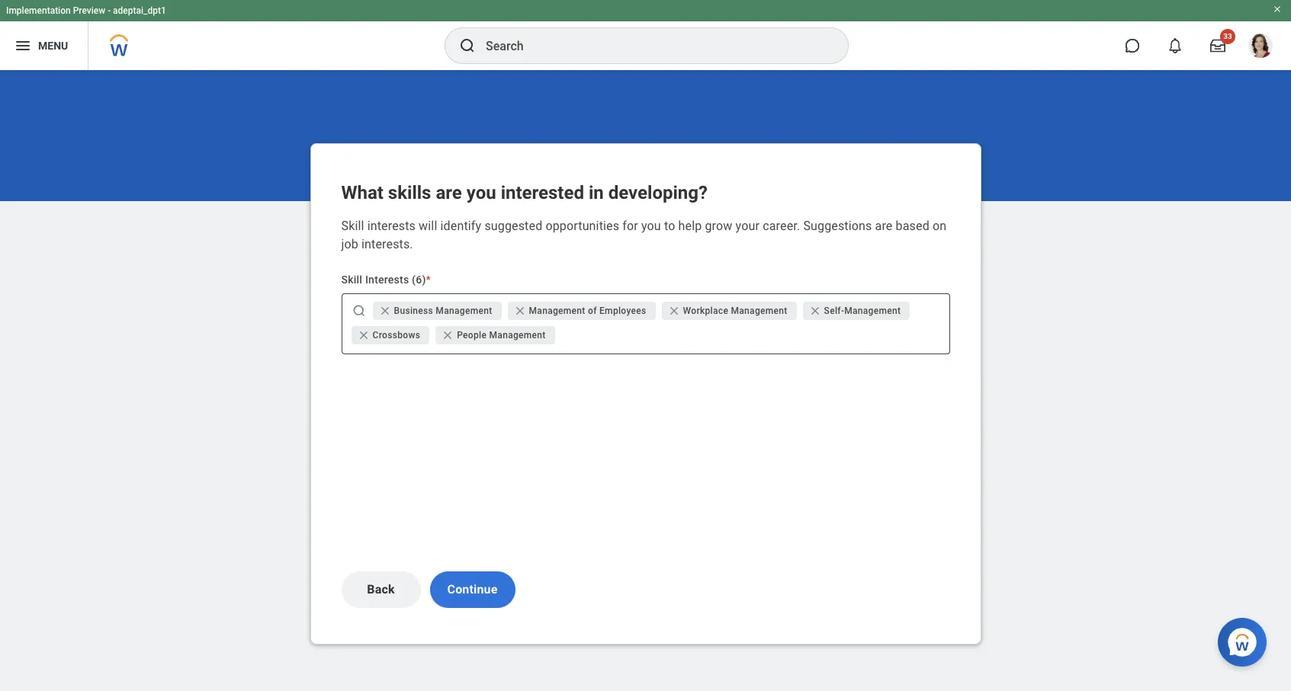Task type: vqa. For each thing, say whether or not it's contained in the screenshot.
are inside the THE "SKILL INTERESTS WILL IDENTIFY SUGGESTED OPPORTUNITIES FOR YOU TO HELP GROW YOUR CAREER. SUGGESTIONS ARE BASED ON JOB INTERESTS."
yes



Task type: locate. For each thing, give the bounding box(es) containing it.
what
[[341, 182, 384, 204]]

are up identify
[[436, 182, 462, 204]]

skill interests (6) *
[[341, 274, 431, 286]]

0 vertical spatial are
[[436, 182, 462, 204]]

grow
[[705, 219, 733, 233]]

Search Workday  search field
[[486, 29, 817, 63]]

skill inside skill interests will identify suggested opportunities for you to help grow your career. suggestions are based on job interests.
[[341, 219, 364, 233]]

1 vertical spatial skill
[[341, 274, 362, 286]]

remove image down business management
[[442, 330, 457, 342]]

management inside button
[[489, 330, 546, 341]]

close environment banner image
[[1273, 5, 1282, 14]]

menu
[[38, 39, 68, 52]]

business
[[394, 306, 433, 317]]

suggested
[[485, 219, 543, 233]]

remove image
[[514, 305, 529, 317], [668, 305, 683, 317], [357, 330, 370, 342], [442, 330, 457, 342], [442, 330, 454, 342]]

continue
[[447, 583, 498, 597]]

remove image for management
[[514, 305, 529, 317]]

2 skill from the top
[[341, 274, 362, 286]]

based
[[896, 219, 930, 233]]

management for business management
[[436, 306, 492, 317]]

0 vertical spatial skill
[[341, 219, 364, 233]]

self-management button
[[803, 302, 910, 320]]

employees
[[600, 306, 646, 317]]

None field
[[558, 328, 943, 343]]

management of employees button
[[508, 302, 656, 320]]

self-
[[824, 306, 845, 317]]

1 vertical spatial are
[[875, 219, 893, 233]]

self-management
[[824, 306, 901, 317]]

0 vertical spatial you
[[467, 182, 496, 204]]

skill interests will identify suggested opportunities for you to help grow your career. suggestions are based on job interests.
[[341, 219, 947, 252]]

0 horizontal spatial you
[[467, 182, 496, 204]]

1 vertical spatial you
[[641, 219, 661, 233]]

are
[[436, 182, 462, 204], [875, 219, 893, 233]]

on
[[933, 219, 947, 233]]

1 horizontal spatial you
[[641, 219, 661, 233]]

to
[[664, 219, 675, 233]]

remove image inside management of employees button
[[514, 305, 526, 317]]

remove image up people management
[[514, 305, 529, 317]]

remove image right employees
[[668, 305, 683, 317]]

people management
[[457, 330, 546, 341]]

skill left interests
[[341, 274, 362, 286]]

search image
[[458, 37, 477, 55], [351, 304, 367, 319]]

management for workplace management
[[731, 306, 788, 317]]

skill up job
[[341, 219, 364, 233]]

management
[[436, 306, 492, 317], [529, 306, 586, 317], [731, 306, 788, 317], [845, 306, 901, 317], [489, 330, 546, 341]]

workplace
[[683, 306, 729, 317]]

remove image inside management of employees button
[[514, 305, 529, 317]]

skill for skill interests will identify suggested opportunities for you to help grow your career. suggestions are based on job interests.
[[341, 219, 364, 233]]

remove image inside crossbows button
[[357, 330, 370, 342]]

remove image left the people
[[442, 330, 454, 342]]

of
[[588, 306, 597, 317]]

interested
[[501, 182, 584, 204]]

1 horizontal spatial search image
[[458, 37, 477, 55]]

management inside 'button'
[[731, 306, 788, 317]]

workplace management
[[683, 306, 788, 317]]

1 skill from the top
[[341, 219, 364, 233]]

you up identify
[[467, 182, 496, 204]]

suggestions
[[804, 219, 872, 233]]

workplace management button
[[662, 302, 797, 320]]

people
[[457, 330, 487, 341]]

adeptai_dpt1
[[113, 5, 166, 16]]

inbox large image
[[1211, 38, 1226, 53]]

will
[[419, 219, 437, 233]]

career.
[[763, 219, 800, 233]]

implementation
[[6, 5, 71, 16]]

notifications large image
[[1168, 38, 1183, 53]]

remove image
[[379, 305, 394, 317], [379, 305, 391, 317], [514, 305, 526, 317], [668, 305, 680, 317], [809, 305, 824, 317], [809, 305, 821, 317], [357, 330, 373, 342]]

skill
[[341, 219, 364, 233], [341, 274, 362, 286]]

menu banner
[[0, 0, 1291, 70]]

0 horizontal spatial search image
[[351, 304, 367, 319]]

1 vertical spatial search image
[[351, 304, 367, 319]]

0 vertical spatial search image
[[458, 37, 477, 55]]

profile logan mcneil image
[[1249, 34, 1273, 61]]

continue button
[[430, 572, 515, 609]]

(6)
[[412, 274, 426, 286]]

you
[[467, 182, 496, 204], [641, 219, 661, 233]]

1 horizontal spatial are
[[875, 219, 893, 233]]

remove image left the crossbows in the left top of the page
[[357, 330, 370, 342]]

0 horizontal spatial are
[[436, 182, 462, 204]]

you left to
[[641, 219, 661, 233]]

management for people management
[[489, 330, 546, 341]]

are left based on the top right of the page
[[875, 219, 893, 233]]

remove image inside workplace management 'button'
[[668, 305, 683, 317]]

skills
[[388, 182, 431, 204]]



Task type: describe. For each thing, give the bounding box(es) containing it.
implementation preview -   adeptai_dpt1
[[6, 5, 166, 16]]

remove image inside crossbows button
[[357, 330, 373, 342]]

33
[[1224, 32, 1232, 40]]

remove image for people
[[442, 330, 457, 342]]

your
[[736, 219, 760, 233]]

opportunities
[[546, 219, 619, 233]]

justify image
[[14, 37, 32, 55]]

interests
[[365, 274, 409, 286]]

you inside skill interests will identify suggested opportunities for you to help grow your career. suggestions are based on job interests.
[[641, 219, 661, 233]]

remove image for workplace
[[668, 305, 683, 317]]

interests.
[[362, 237, 413, 252]]

crossbows
[[373, 330, 420, 341]]

help
[[679, 219, 702, 233]]

*
[[426, 274, 431, 286]]

back
[[367, 583, 395, 597]]

skill for skill interests (6) *
[[341, 274, 362, 286]]

business management
[[394, 306, 492, 317]]

for
[[623, 219, 638, 233]]

preview
[[73, 5, 105, 16]]

remove image inside workplace management 'button'
[[668, 305, 680, 317]]

back button
[[341, 572, 421, 609]]

in
[[589, 182, 604, 204]]

management for self-management
[[845, 306, 901, 317]]

search image inside menu banner
[[458, 37, 477, 55]]

menu button
[[0, 21, 88, 70]]

management of employees
[[529, 306, 646, 317]]

identify
[[441, 219, 482, 233]]

crossbows button
[[351, 326, 430, 345]]

are inside skill interests will identify suggested opportunities for you to help grow your career. suggestions are based on job interests.
[[875, 219, 893, 233]]

job
[[341, 237, 358, 252]]

-
[[108, 5, 111, 16]]

what skills are you interested in developing?
[[341, 182, 708, 204]]

people management button
[[436, 326, 555, 345]]

developing?
[[608, 182, 708, 204]]

33 button
[[1201, 29, 1236, 63]]

business management button
[[373, 302, 502, 320]]

interests
[[367, 219, 416, 233]]

press left arrow to navigate selected items field
[[558, 323, 943, 348]]



